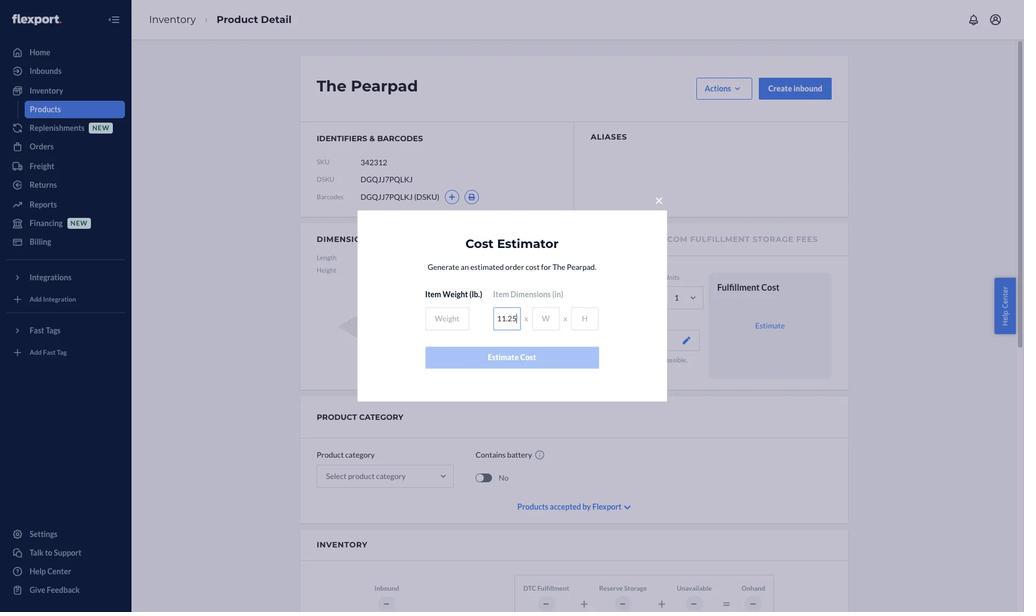 Task type: locate. For each thing, give the bounding box(es) containing it.
a left "box."
[[634, 366, 638, 374]]

None text field
[[361, 152, 442, 173]]

x right w text field
[[563, 314, 567, 324]]

0 horizontal spatial x
[[525, 314, 528, 324]]

0 horizontal spatial storage
[[624, 585, 647, 593]]

2 fees from the left
[[797, 235, 818, 244]]

to
[[554, 356, 560, 365], [45, 549, 52, 558]]

cost inside button
[[520, 353, 536, 363]]

product inside "breadcrumbs" navigation
[[217, 14, 258, 26]]

3 ― from the left
[[620, 600, 627, 608]]

0 horizontal spatial a
[[581, 356, 584, 365]]

add integration link
[[7, 291, 125, 309]]

2 horizontal spatial inventory
[[317, 541, 368, 550]]

fulfillment for ecom fulfillment storage fees
[[690, 235, 750, 244]]

inventory link
[[149, 14, 196, 26], [7, 82, 125, 100]]

0 horizontal spatial inventory
[[30, 86, 63, 95]]

1 horizontal spatial inventory link
[[149, 14, 196, 26]]

to inside button
[[45, 549, 52, 558]]

cost for fulfillment cost
[[762, 282, 780, 293]]

2 ecom from the left
[[662, 235, 688, 244]]

dgqjj7pqlkj left (dsku)
[[361, 192, 413, 202]]

will
[[587, 366, 597, 374]]

0 vertical spatial dgqjj7pqlkj
[[361, 175, 413, 184]]

0 vertical spatial product
[[217, 14, 258, 26]]

to right talk
[[45, 549, 52, 558]]

1 vertical spatial dgqjj7pqlkj
[[361, 192, 413, 202]]

help center
[[1000, 286, 1010, 326], [30, 567, 71, 577]]

inventory
[[149, 14, 196, 26], [30, 86, 63, 95], [317, 541, 368, 550]]

the
[[317, 77, 347, 95], [553, 263, 565, 272]]

1 fees from the left
[[627, 235, 649, 244]]

2 add from the top
[[30, 349, 42, 357]]

a up products
[[581, 356, 584, 365]]

estimate cost button
[[425, 347, 599, 369]]

1 horizontal spatial to
[[554, 356, 560, 365]]

ecom fulfillment storage fees tab
[[662, 224, 818, 254]]

estimate down l text field
[[488, 353, 519, 363]]

0 horizontal spatial help center
[[30, 567, 71, 577]]

estimate
[[755, 321, 785, 330], [488, 353, 519, 363]]

new down reports link
[[70, 219, 88, 228]]

replenishments
[[30, 123, 85, 133]]

heavier
[[536, 366, 559, 374]]

1 vertical spatial inventory link
[[7, 82, 125, 100]]

category
[[345, 451, 375, 460]]

likely to ship in a polybag or bubble mailer if possible. heavier products will likely ship in a box.
[[536, 356, 688, 374]]

cost estimator
[[466, 237, 559, 252]]

ship up products
[[561, 356, 573, 365]]

ship down bubble
[[615, 366, 627, 374]]

ecom for ecom fulfillment storage fees
[[662, 235, 688, 244]]

1 vertical spatial in
[[628, 366, 633, 374]]

item for item weight (lb.)
[[425, 290, 441, 300]]

0 horizontal spatial product
[[217, 14, 258, 26]]

1 horizontal spatial +
[[658, 596, 666, 612]]

returns link
[[7, 176, 125, 194]]

estimate cost
[[488, 353, 536, 363]]

orders link
[[7, 138, 125, 156]]

product
[[217, 14, 258, 26], [317, 451, 344, 460]]

generate an estimated order cost for the pearpad.
[[428, 263, 597, 272]]

ecom inside tab
[[662, 235, 688, 244]]

2 dgqjj7pqlkj from the top
[[361, 192, 413, 202]]

dimensions down service on the top of page
[[511, 290, 551, 300]]

give feedback
[[30, 586, 80, 595]]

add integration
[[30, 296, 76, 304]]

help
[[1000, 311, 1010, 326], [30, 567, 46, 577]]

1 horizontal spatial center
[[1000, 286, 1010, 309]]

fulfillment for ecom fulfillment fees
[[565, 235, 624, 244]]

ecom up for
[[536, 235, 562, 244]]

1 vertical spatial add
[[30, 349, 42, 357]]

in up products
[[575, 356, 580, 365]]

―
[[383, 600, 390, 608], [543, 600, 550, 608], [620, 600, 627, 608], [691, 600, 698, 608], [750, 600, 757, 608]]

product for product category
[[317, 451, 344, 460]]

0 vertical spatial inventory link
[[149, 14, 196, 26]]

identifiers & barcodes
[[317, 134, 423, 144]]

center
[[1000, 286, 1010, 309], [47, 567, 71, 577]]

item
[[425, 290, 441, 300], [493, 290, 509, 300]]

(lb.)
[[470, 290, 482, 300]]

0 horizontal spatial +
[[580, 596, 588, 612]]

0 horizontal spatial to
[[45, 549, 52, 558]]

freight link
[[7, 158, 125, 175]]

in
[[575, 356, 580, 365], [628, 366, 633, 374]]

help center link
[[7, 563, 125, 581]]

cost up estimated
[[466, 237, 494, 252]]

if
[[658, 356, 662, 365]]

2 vertical spatial cost
[[520, 353, 536, 363]]

help center inside help center button
[[1000, 286, 1010, 326]]

1 horizontal spatial weight
[[443, 290, 468, 300]]

dgqjj7pqlkj for dgqjj7pqlkj (dsku)
[[361, 192, 413, 202]]

feedback
[[47, 586, 80, 595]]

W text field
[[532, 308, 560, 331]]

1 vertical spatial cost
[[762, 282, 780, 293]]

fees
[[627, 235, 649, 244], [797, 235, 818, 244]]

1 item from the left
[[425, 290, 441, 300]]

1 vertical spatial help center
[[30, 567, 71, 577]]

― for dtc fulfillment
[[543, 600, 550, 608]]

fulfillment inside tab
[[565, 235, 624, 244]]

4 ― from the left
[[691, 600, 698, 608]]

products link
[[24, 101, 125, 118]]

inbound
[[375, 585, 399, 593]]

dgqjj7pqlkj up dgqjj7pqlkj (dsku)
[[361, 175, 413, 184]]

fulfillment for dtc fulfillment
[[537, 585, 569, 593]]

0 vertical spatial new
[[92, 124, 110, 132]]

ecom
[[536, 235, 562, 244], [662, 235, 688, 244]]

estimated
[[470, 263, 504, 272]]

0 vertical spatial to
[[554, 356, 560, 365]]

to for talk
[[45, 549, 52, 558]]

― down onhand
[[750, 600, 757, 608]]

0 vertical spatial in
[[575, 356, 580, 365]]

0 horizontal spatial fees
[[627, 235, 649, 244]]

2 horizontal spatial cost
[[762, 282, 780, 293]]

ecom up units
[[662, 235, 688, 244]]

1 horizontal spatial dimensions
[[511, 290, 551, 300]]

dtc fulfillment
[[523, 585, 569, 593]]

weight left (lb.)
[[443, 290, 468, 300]]

1 horizontal spatial cost
[[520, 353, 536, 363]]

inbounds link
[[7, 62, 125, 80]]

1 vertical spatial center
[[47, 567, 71, 577]]

0 vertical spatial add
[[30, 296, 42, 304]]

1 horizontal spatial inventory
[[149, 14, 196, 26]]

add inside "link"
[[30, 296, 42, 304]]

ship
[[561, 356, 573, 365], [615, 366, 627, 374]]

0 horizontal spatial in
[[575, 356, 580, 365]]

reserve
[[599, 585, 623, 593]]

a
[[581, 356, 584, 365], [634, 366, 638, 374]]

0 vertical spatial center
[[1000, 286, 1010, 309]]

dgqjj7pqlkj for dgqjj7pqlkj
[[361, 175, 413, 184]]

1 horizontal spatial a
[[634, 366, 638, 374]]

likely
[[536, 356, 553, 365]]

add left the fast
[[30, 349, 42, 357]]

dsku
[[317, 176, 334, 184]]

1 horizontal spatial x
[[563, 314, 567, 324]]

1 horizontal spatial help center
[[1000, 286, 1010, 326]]

help center button
[[995, 278, 1016, 334]]

dgqjj7pqlkj
[[361, 175, 413, 184], [361, 192, 413, 202]]

fulfillment inside tab
[[690, 235, 750, 244]]

― for onhand
[[750, 600, 757, 608]]

― down unavailable
[[691, 600, 698, 608]]

generate
[[428, 263, 459, 272]]

product left category
[[317, 451, 344, 460]]

2 item from the left
[[493, 290, 509, 300]]

1 horizontal spatial ecom
[[662, 235, 688, 244]]

1 vertical spatial weight
[[443, 290, 468, 300]]

new down products link
[[92, 124, 110, 132]]

item up 'weight' text box
[[425, 290, 441, 300]]

no
[[499, 473, 509, 483]]

add left integration
[[30, 296, 42, 304]]

actions button
[[697, 78, 753, 100]]

to inside likely to ship in a polybag or bubble mailer if possible. heavier products will likely ship in a box.
[[554, 356, 560, 365]]

storage up fulfillment cost
[[753, 235, 794, 244]]

to right likely
[[554, 356, 560, 365]]

tab list
[[510, 224, 848, 256]]

inbounds
[[30, 66, 62, 76]]

― down inbound
[[383, 600, 390, 608]]

― down 'reserve storage'
[[620, 600, 627, 608]]

0 vertical spatial ship
[[561, 356, 573, 365]]

in down bubble
[[628, 366, 633, 374]]

× document
[[357, 189, 667, 402]]

1 horizontal spatial item
[[493, 290, 509, 300]]

1 horizontal spatial new
[[92, 124, 110, 132]]

mailer
[[638, 356, 657, 365]]

1 horizontal spatial product
[[317, 451, 344, 460]]

weight
[[414, 266, 435, 275], [443, 290, 468, 300]]

0 horizontal spatial weight
[[414, 266, 435, 275]]

1 horizontal spatial storage
[[753, 235, 794, 244]]

1 vertical spatial dimensions
[[511, 290, 551, 300]]

1 ― from the left
[[383, 600, 390, 608]]

0 horizontal spatial item
[[425, 290, 441, 300]]

cost up estimate link
[[762, 282, 780, 293]]

1 add from the top
[[30, 296, 42, 304]]

1 horizontal spatial estimate
[[755, 321, 785, 330]]

create inbound
[[768, 84, 823, 93]]

estimator
[[497, 237, 559, 252]]

ecom inside tab
[[536, 235, 562, 244]]

0 vertical spatial inventory
[[149, 14, 196, 26]]

0 vertical spatial help
[[1000, 311, 1010, 326]]

1 dgqjj7pqlkj from the top
[[361, 175, 413, 184]]

0 vertical spatial cost
[[466, 237, 494, 252]]

integration
[[43, 296, 76, 304]]

the up service level
[[553, 263, 565, 272]]

0 horizontal spatial ecom
[[536, 235, 562, 244]]

dimensions inside × document
[[511, 290, 551, 300]]

1 horizontal spatial ship
[[615, 366, 627, 374]]

product for product detail
[[217, 14, 258, 26]]

storage
[[753, 235, 794, 244], [624, 585, 647, 593]]

2 ― from the left
[[543, 600, 550, 608]]

cost
[[526, 263, 540, 272]]

1 vertical spatial product
[[317, 451, 344, 460]]

Weight text field
[[425, 308, 469, 331]]

1 vertical spatial storage
[[624, 585, 647, 593]]

0 vertical spatial help center
[[1000, 286, 1010, 326]]

storage inside tab
[[753, 235, 794, 244]]

1 horizontal spatial help
[[1000, 311, 1010, 326]]

billing link
[[7, 233, 125, 251]]

cost up heavier
[[520, 353, 536, 363]]

estimate down fulfillment cost
[[755, 321, 785, 330]]

0 vertical spatial storage
[[753, 235, 794, 244]]

dimensions
[[317, 235, 373, 244], [511, 290, 551, 300]]

1 vertical spatial the
[[553, 263, 565, 272]]

dimensions up length
[[317, 235, 373, 244]]

estimate inside button
[[488, 353, 519, 363]]

5 ― from the left
[[750, 600, 757, 608]]

x
[[525, 314, 528, 324], [563, 314, 567, 324]]

billing
[[30, 237, 51, 247]]

1 vertical spatial estimate
[[488, 353, 519, 363]]

ecom fulfillment fees tab
[[536, 224, 649, 256]]

item up l text field
[[493, 290, 509, 300]]

0 vertical spatial the
[[317, 77, 347, 95]]

product category
[[317, 451, 375, 460]]

0 horizontal spatial the
[[317, 77, 347, 95]]

0 vertical spatial a
[[581, 356, 584, 365]]

home
[[30, 48, 50, 57]]

to for likely
[[554, 356, 560, 365]]

H text field
[[571, 308, 599, 331]]

ecom fulfillment fees
[[536, 235, 649, 244]]

1 vertical spatial to
[[45, 549, 52, 558]]

(in)
[[552, 290, 563, 300]]

weight inside × document
[[443, 290, 468, 300]]

=
[[723, 596, 731, 612]]

battery
[[507, 451, 532, 460]]

0 horizontal spatial ship
[[561, 356, 573, 365]]

sku
[[317, 158, 330, 166]]

1 vertical spatial inventory
[[30, 86, 63, 95]]

product left detail at the top
[[217, 14, 258, 26]]

storage right the reserve
[[624, 585, 647, 593]]

level
[[558, 273, 573, 282]]

0 horizontal spatial dimensions
[[317, 235, 373, 244]]

0 horizontal spatial center
[[47, 567, 71, 577]]

― down dtc fulfillment
[[543, 600, 550, 608]]

x left w text field
[[525, 314, 528, 324]]

0 horizontal spatial estimate
[[488, 353, 519, 363]]

1 vertical spatial ship
[[615, 366, 627, 374]]

0 vertical spatial estimate
[[755, 321, 785, 330]]

1 ecom from the left
[[536, 235, 562, 244]]

1 vertical spatial new
[[70, 219, 88, 228]]

the left pearpad
[[317, 77, 347, 95]]

cost
[[466, 237, 494, 252], [762, 282, 780, 293], [520, 353, 536, 363]]

0 horizontal spatial new
[[70, 219, 88, 228]]

1 vertical spatial help
[[30, 567, 46, 577]]

1 horizontal spatial in
[[628, 366, 633, 374]]

weight up "item weight (lb.)"
[[414, 266, 435, 275]]

1 horizontal spatial fees
[[797, 235, 818, 244]]

1 horizontal spatial the
[[553, 263, 565, 272]]

box.
[[639, 366, 651, 374]]



Task type: vqa. For each thing, say whether or not it's contained in the screenshot.
'API TOKENS'
no



Task type: describe. For each thing, give the bounding box(es) containing it.
create
[[768, 84, 792, 93]]

help inside button
[[1000, 311, 1010, 326]]

center inside button
[[1000, 286, 1010, 309]]

print image
[[468, 194, 476, 201]]

aliases
[[591, 132, 627, 142]]

2 + from the left
[[658, 596, 666, 612]]

― for inbound
[[383, 600, 390, 608]]

(dsku)
[[414, 192, 440, 202]]

2 vertical spatial inventory
[[317, 541, 368, 550]]

barcodes
[[317, 193, 344, 201]]

2 x from the left
[[563, 314, 567, 324]]

inbound
[[794, 84, 823, 93]]

contains battery
[[476, 451, 532, 460]]

talk to support
[[30, 549, 81, 558]]

×
[[655, 191, 664, 210]]

product detail link
[[217, 14, 292, 26]]

new for financing
[[70, 219, 88, 228]]

reports
[[30, 200, 57, 209]]

units
[[664, 273, 680, 282]]

add fast tag
[[30, 349, 67, 357]]

support
[[54, 549, 81, 558]]

pearpad
[[351, 77, 418, 95]]

create inbound button
[[759, 78, 832, 100]]

help center inside the help center link
[[30, 567, 71, 577]]

length
[[317, 254, 337, 262]]

financing
[[30, 219, 63, 228]]

unavailable
[[677, 585, 712, 593]]

orders
[[30, 142, 54, 151]]

reports link
[[7, 196, 125, 214]]

order
[[505, 263, 524, 272]]

1 vertical spatial a
[[634, 366, 638, 374]]

give feedback button
[[7, 582, 125, 600]]

inventory link inside "breadcrumbs" navigation
[[149, 14, 196, 26]]

breadcrumbs navigation
[[140, 4, 300, 36]]

fulfillment cost
[[717, 282, 780, 293]]

estimate for estimate link
[[755, 321, 785, 330]]

chevron down image
[[624, 504, 631, 512]]

service level
[[536, 273, 573, 282]]

1 + from the left
[[580, 596, 588, 612]]

products
[[30, 105, 61, 114]]

barcodes
[[377, 134, 423, 144]]

L text field
[[493, 308, 521, 331]]

onhand
[[742, 585, 765, 593]]

cost for estimate cost
[[520, 353, 536, 363]]

for
[[541, 263, 551, 272]]

products
[[560, 366, 586, 374]]

0 vertical spatial weight
[[414, 266, 435, 275]]

tag
[[57, 349, 67, 357]]

inventory inside 'link'
[[30, 86, 63, 95]]

ecom fulfillment storage fees
[[662, 235, 818, 244]]

0 horizontal spatial cost
[[466, 237, 494, 252]]

pearpad.
[[567, 263, 597, 272]]

ecom for ecom fulfillment fees
[[536, 235, 562, 244]]

0 vertical spatial dimensions
[[317, 235, 373, 244]]

category
[[359, 413, 403, 423]]

product category
[[317, 413, 403, 423]]

actions
[[705, 84, 731, 93]]

item dimensions (in)
[[493, 290, 563, 300]]

talk
[[30, 549, 44, 558]]

possible.
[[663, 356, 688, 365]]

― for reserve storage
[[620, 600, 627, 608]]

item weight (lb.)
[[425, 290, 482, 300]]

inventory inside "breadcrumbs" navigation
[[149, 14, 196, 26]]

&
[[370, 134, 375, 144]]

returns
[[30, 180, 57, 190]]

flexport logo image
[[12, 14, 61, 25]]

close navigation image
[[107, 13, 121, 26]]

the inside × document
[[553, 263, 565, 272]]

give
[[30, 586, 45, 595]]

tab list containing ecom fulfillment fees
[[510, 224, 848, 256]]

identifiers
[[317, 134, 367, 144]]

estimate for estimate cost
[[488, 353, 519, 363]]

0 horizontal spatial inventory link
[[7, 82, 125, 100]]

1 x from the left
[[525, 314, 528, 324]]

settings
[[30, 530, 58, 539]]

polybag
[[586, 356, 608, 365]]

pen image
[[683, 337, 691, 345]]

home link
[[7, 44, 125, 61]]

item for item dimensions (in)
[[493, 290, 509, 300]]

fees inside tab
[[797, 235, 818, 244]]

settings link
[[7, 526, 125, 544]]

new for replenishments
[[92, 124, 110, 132]]

― for unavailable
[[691, 600, 698, 608]]

an
[[461, 263, 469, 272]]

talk to support button
[[7, 545, 125, 562]]

0 horizontal spatial help
[[30, 567, 46, 577]]

the pearpad
[[317, 77, 418, 95]]

product
[[317, 413, 357, 423]]

× button
[[651, 189, 667, 210]]

fees inside tab
[[627, 235, 649, 244]]

or
[[610, 356, 616, 365]]

freight
[[30, 162, 54, 171]]

add for add integration
[[30, 296, 42, 304]]

contains
[[476, 451, 506, 460]]

bubble
[[617, 356, 637, 365]]

service
[[536, 273, 557, 282]]

likely
[[598, 366, 613, 374]]

product detail
[[217, 14, 292, 26]]

detail
[[261, 14, 292, 26]]

add fast tag link
[[7, 344, 125, 362]]

plus image
[[449, 194, 456, 201]]

dtc
[[523, 585, 536, 593]]

reserve storage
[[599, 585, 647, 593]]

add for add fast tag
[[30, 349, 42, 357]]



